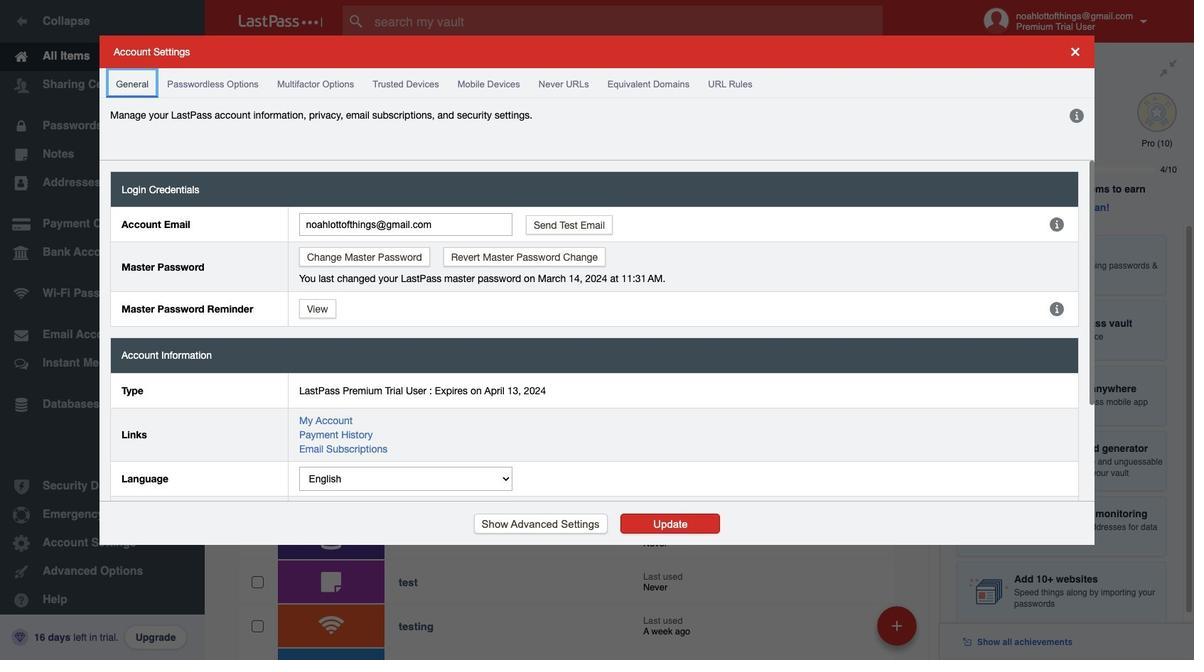 Task type: vqa. For each thing, say whether or not it's contained in the screenshot.
Main navigation navigation
yes



Task type: locate. For each thing, give the bounding box(es) containing it.
lastpass image
[[239, 15, 323, 28]]

Search search field
[[343, 6, 911, 37]]

new item navigation
[[873, 602, 926, 661]]

search my vault text field
[[343, 6, 911, 37]]

vault options navigation
[[205, 43, 940, 85]]

new item image
[[893, 621, 902, 631]]



Task type: describe. For each thing, give the bounding box(es) containing it.
main navigation navigation
[[0, 0, 205, 661]]



